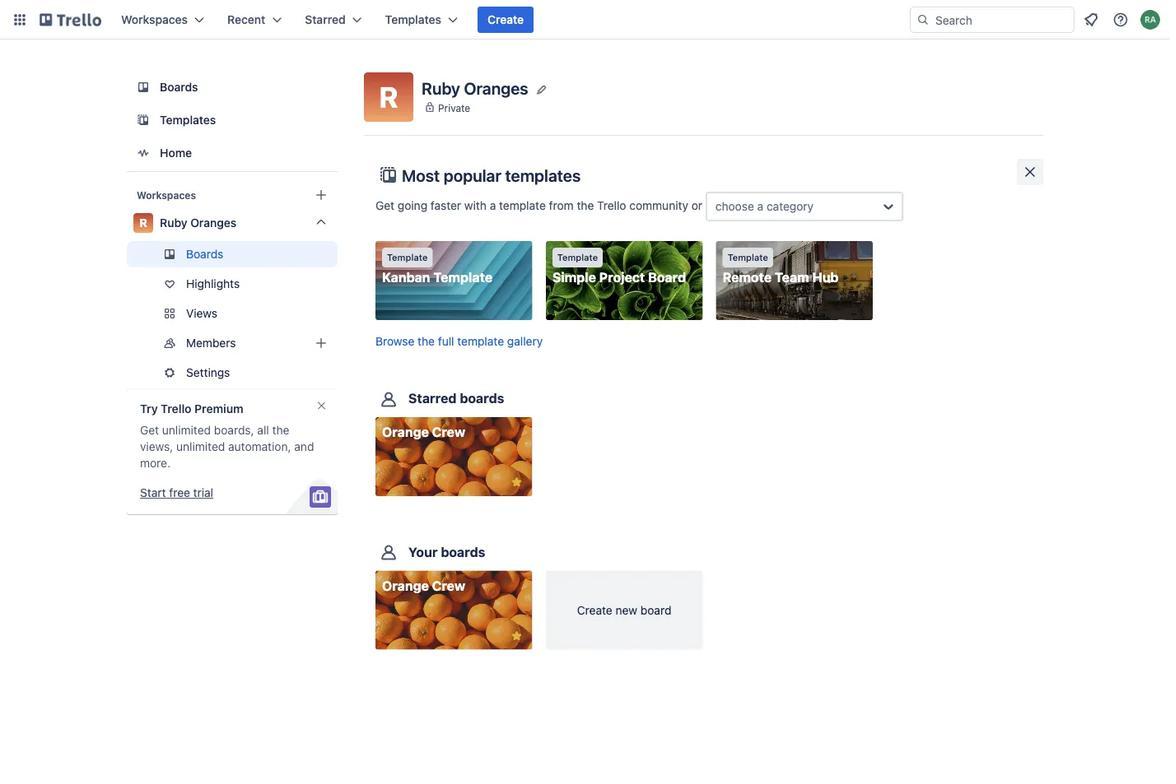 Task type: describe. For each thing, give the bounding box(es) containing it.
0 vertical spatial unlimited
[[162, 424, 211, 437]]

from
[[549, 199, 574, 212]]

premium
[[194, 402, 243, 416]]

templates inside popup button
[[385, 13, 441, 26]]

templates link
[[127, 105, 338, 135]]

primary element
[[0, 0, 1170, 40]]

free
[[169, 486, 190, 500]]

1 horizontal spatial a
[[757, 200, 764, 213]]

template kanban template
[[382, 252, 493, 285]]

full
[[438, 335, 454, 349]]

remote
[[723, 270, 772, 285]]

with
[[464, 199, 487, 212]]

your boards
[[408, 544, 485, 560]]

1 vertical spatial workspaces
[[137, 189, 196, 201]]

category
[[767, 200, 814, 213]]

new
[[616, 604, 637, 617]]

1 horizontal spatial oranges
[[464, 78, 528, 98]]

1 boards link from the top
[[127, 72, 338, 102]]

back to home image
[[40, 7, 101, 33]]

r button
[[364, 72, 413, 122]]

kanban
[[382, 270, 430, 285]]

1 vertical spatial ruby oranges
[[160, 216, 237, 230]]

starred for starred
[[305, 13, 346, 26]]

0 vertical spatial template
[[499, 199, 546, 212]]

choose
[[715, 200, 754, 213]]

highlights
[[186, 277, 240, 291]]

boards for your boards
[[441, 544, 485, 560]]

most
[[402, 166, 440, 185]]

Search field
[[930, 7, 1074, 32]]

settings
[[186, 366, 230, 380]]

r inside button
[[379, 80, 398, 114]]

views,
[[140, 440, 173, 454]]

or
[[691, 199, 702, 212]]

trello inside try trello premium get unlimited boards, all the views, unlimited automation, and more.
[[161, 402, 191, 416]]

hub
[[812, 270, 839, 285]]

0 vertical spatial ruby oranges
[[422, 78, 528, 98]]

orange for click to unstar this board. it will be removed from your starred list. icon
[[382, 578, 429, 594]]

trial
[[193, 486, 213, 500]]

board
[[648, 270, 686, 285]]

try trello premium get unlimited boards, all the views, unlimited automation, and more.
[[140, 402, 314, 470]]

crew for click to unstar this board. it will be removed from your starred list. image
[[432, 425, 465, 440]]

automation,
[[228, 440, 291, 454]]

templates button
[[375, 7, 468, 33]]

private
[[438, 102, 470, 113]]

home image
[[133, 143, 153, 163]]

views
[[186, 307, 217, 320]]

0 horizontal spatial templates
[[160, 113, 216, 127]]

members link
[[127, 330, 338, 357]]

0 notifications image
[[1081, 10, 1101, 30]]

0 horizontal spatial a
[[490, 199, 496, 212]]

create button
[[478, 7, 534, 33]]

and
[[294, 440, 314, 454]]

template for simple
[[557, 252, 598, 263]]

add image
[[311, 334, 331, 353]]

most popular templates
[[402, 166, 581, 185]]

the for try trello premium get unlimited boards, all the views, unlimited automation, and more.
[[272, 424, 289, 437]]

starred boards
[[408, 391, 504, 407]]

recent button
[[217, 7, 292, 33]]

template right kanban
[[433, 270, 493, 285]]

2 boards link from the top
[[127, 241, 338, 268]]

template for kanban
[[387, 252, 428, 263]]

popular
[[444, 166, 501, 185]]

browse
[[376, 335, 415, 349]]

your
[[408, 544, 438, 560]]

team
[[775, 270, 809, 285]]



Task type: vqa. For each thing, say whether or not it's contained in the screenshot.
Private
yes



Task type: locate. For each thing, give the bounding box(es) containing it.
1 horizontal spatial ruby oranges
[[422, 78, 528, 98]]

templates up home
[[160, 113, 216, 127]]

simple
[[552, 270, 596, 285]]

0 vertical spatial boards
[[460, 391, 504, 407]]

ruby oranges up highlights
[[160, 216, 237, 230]]

the left full
[[418, 335, 435, 349]]

0 vertical spatial workspaces
[[121, 13, 188, 26]]

click to unstar this board. it will be removed from your starred list. image
[[509, 475, 524, 490]]

trello right try
[[161, 402, 191, 416]]

home
[[160, 146, 192, 160]]

get up views,
[[140, 424, 159, 437]]

board
[[641, 604, 671, 617]]

boards link
[[127, 72, 338, 102], [127, 241, 338, 268]]

0 vertical spatial starred
[[305, 13, 346, 26]]

0 horizontal spatial starred
[[305, 13, 346, 26]]

0 vertical spatial the
[[577, 199, 594, 212]]

members
[[186, 336, 236, 350]]

starred inside starred popup button
[[305, 13, 346, 26]]

boards
[[460, 391, 504, 407], [441, 544, 485, 560]]

boards for starred boards
[[460, 391, 504, 407]]

0 vertical spatial r
[[379, 80, 398, 114]]

1 horizontal spatial ruby
[[422, 78, 460, 98]]

orange for click to unstar this board. it will be removed from your starred list. image
[[382, 425, 429, 440]]

create a workspace image
[[311, 185, 331, 205]]

crew down your boards
[[432, 578, 465, 594]]

template up "simple"
[[557, 252, 598, 263]]

search image
[[917, 13, 930, 26]]

the
[[577, 199, 594, 212], [418, 335, 435, 349], [272, 424, 289, 437]]

start free trial
[[140, 486, 213, 500]]

1 vertical spatial templates
[[160, 113, 216, 127]]

2 orange crew link from the top
[[376, 571, 532, 650]]

a
[[490, 199, 496, 212], [757, 200, 764, 213]]

0 vertical spatial get
[[376, 199, 395, 212]]

starred right recent dropdown button
[[305, 13, 346, 26]]

1 vertical spatial boards link
[[127, 241, 338, 268]]

recent
[[227, 13, 265, 26]]

orange down the starred boards
[[382, 425, 429, 440]]

2 horizontal spatial the
[[577, 199, 594, 212]]

workspaces down home
[[137, 189, 196, 201]]

2 orange from the top
[[382, 578, 429, 594]]

1 horizontal spatial trello
[[597, 199, 626, 212]]

oranges
[[464, 78, 528, 98], [190, 216, 237, 230]]

project
[[599, 270, 645, 285]]

get going faster with a template from the trello community or
[[376, 199, 706, 212]]

crew
[[432, 425, 465, 440], [432, 578, 465, 594]]

browse the full template gallery
[[376, 335, 543, 349]]

1 vertical spatial r
[[139, 216, 147, 230]]

r
[[379, 80, 398, 114], [139, 216, 147, 230]]

unlimited
[[162, 424, 211, 437], [176, 440, 225, 454]]

1 vertical spatial orange
[[382, 578, 429, 594]]

ruby
[[422, 78, 460, 98], [160, 216, 187, 230]]

the inside try trello premium get unlimited boards, all the views, unlimited automation, and more.
[[272, 424, 289, 437]]

crew down the starred boards
[[432, 425, 465, 440]]

home link
[[127, 138, 338, 168]]

1 orange crew from the top
[[382, 425, 465, 440]]

2 crew from the top
[[432, 578, 465, 594]]

1 vertical spatial the
[[418, 335, 435, 349]]

template
[[499, 199, 546, 212], [457, 335, 504, 349]]

2 vertical spatial the
[[272, 424, 289, 437]]

all
[[257, 424, 269, 437]]

template up the remote
[[728, 252, 768, 263]]

0 vertical spatial trello
[[597, 199, 626, 212]]

board image
[[133, 77, 153, 97]]

1 horizontal spatial get
[[376, 199, 395, 212]]

0 vertical spatial crew
[[432, 425, 465, 440]]

more.
[[140, 457, 170, 470]]

trello
[[597, 199, 626, 212], [161, 402, 191, 416]]

2 orange crew from the top
[[382, 578, 465, 594]]

workspaces inside dropdown button
[[121, 13, 188, 26]]

the right from
[[577, 199, 594, 212]]

ruby anderson (rubyanderson7) image
[[1141, 10, 1160, 30]]

0 vertical spatial boards
[[160, 80, 198, 94]]

create new board
[[577, 604, 671, 617]]

orange crew for 2nd orange crew link
[[382, 578, 465, 594]]

faster
[[431, 199, 461, 212]]

1 vertical spatial boards
[[441, 544, 485, 560]]

starred button
[[295, 7, 372, 33]]

template simple project board
[[552, 252, 686, 285]]

a right with at the left top of the page
[[490, 199, 496, 212]]

get left going
[[376, 199, 395, 212]]

0 horizontal spatial ruby oranges
[[160, 216, 237, 230]]

template right full
[[457, 335, 504, 349]]

try
[[140, 402, 158, 416]]

views link
[[127, 301, 338, 327]]

1 vertical spatial unlimited
[[176, 440, 225, 454]]

orange down the your
[[382, 578, 429, 594]]

0 vertical spatial ruby
[[422, 78, 460, 98]]

0 vertical spatial orange
[[382, 425, 429, 440]]

starred down full
[[408, 391, 457, 407]]

the right all
[[272, 424, 289, 437]]

1 vertical spatial orange crew
[[382, 578, 465, 594]]

0 horizontal spatial the
[[272, 424, 289, 437]]

template down templates
[[499, 199, 546, 212]]

1 vertical spatial ruby
[[160, 216, 187, 230]]

template inside template remote team hub
[[728, 252, 768, 263]]

workspaces
[[121, 13, 188, 26], [137, 189, 196, 201]]

0 vertical spatial templates
[[385, 13, 441, 26]]

boards link up the highlights link
[[127, 241, 338, 268]]

1 orange from the top
[[382, 425, 429, 440]]

0 horizontal spatial trello
[[161, 402, 191, 416]]

start free trial button
[[140, 485, 213, 501]]

switch to… image
[[12, 12, 28, 28]]

template up kanban
[[387, 252, 428, 263]]

boards right the your
[[441, 544, 485, 560]]

1 vertical spatial orange crew link
[[376, 571, 532, 650]]

1 vertical spatial trello
[[161, 402, 191, 416]]

workspaces up board image
[[121, 13, 188, 26]]

boards link up templates link
[[127, 72, 338, 102]]

0 horizontal spatial create
[[488, 13, 524, 26]]

unlimited up views,
[[162, 424, 211, 437]]

orange crew link down your boards
[[376, 571, 532, 650]]

trello left the community
[[597, 199, 626, 212]]

templates
[[505, 166, 581, 185]]

starred for starred boards
[[408, 391, 457, 407]]

open information menu image
[[1113, 12, 1129, 28]]

ruby down home
[[160, 216, 187, 230]]

1 horizontal spatial starred
[[408, 391, 457, 407]]

template inside 'template simple project board'
[[557, 252, 598, 263]]

ruby oranges
[[422, 78, 528, 98], [160, 216, 237, 230]]

boards up highlights
[[186, 247, 223, 261]]

orange crew link down the starred boards
[[376, 418, 532, 497]]

1 horizontal spatial the
[[418, 335, 435, 349]]

0 vertical spatial boards link
[[127, 72, 338, 102]]

create inside create button
[[488, 13, 524, 26]]

browse the full template gallery link
[[376, 335, 543, 349]]

1 vertical spatial get
[[140, 424, 159, 437]]

r left private
[[379, 80, 398, 114]]

1 orange crew link from the top
[[376, 418, 532, 497]]

template for remote
[[728, 252, 768, 263]]

ruby up private
[[422, 78, 460, 98]]

0 horizontal spatial oranges
[[190, 216, 237, 230]]

1 vertical spatial crew
[[432, 578, 465, 594]]

workspaces button
[[111, 7, 214, 33]]

orange crew down the your
[[382, 578, 465, 594]]

0 horizontal spatial ruby
[[160, 216, 187, 230]]

0 vertical spatial oranges
[[464, 78, 528, 98]]

ruby oranges up private
[[422, 78, 528, 98]]

boards down browse the full template gallery 'link'
[[460, 391, 504, 407]]

1 crew from the top
[[432, 425, 465, 440]]

settings link
[[127, 360, 338, 386]]

1 horizontal spatial create
[[577, 604, 612, 617]]

orange crew for 2nd orange crew link from the bottom
[[382, 425, 465, 440]]

orange crew
[[382, 425, 465, 440], [382, 578, 465, 594]]

orange crew down the starred boards
[[382, 425, 465, 440]]

boards right board image
[[160, 80, 198, 94]]

start
[[140, 486, 166, 500]]

choose a category
[[715, 200, 814, 213]]

0 horizontal spatial get
[[140, 424, 159, 437]]

oranges up private
[[464, 78, 528, 98]]

0 vertical spatial create
[[488, 13, 524, 26]]

create for create
[[488, 13, 524, 26]]

click to unstar this board. it will be removed from your starred list. image
[[509, 629, 524, 643]]

boards,
[[214, 424, 254, 437]]

the for get going faster with a template from the trello community or
[[577, 199, 594, 212]]

a right choose
[[757, 200, 764, 213]]

templates right starred popup button
[[385, 13, 441, 26]]

highlights link
[[127, 271, 338, 297]]

community
[[629, 199, 688, 212]]

1 horizontal spatial templates
[[385, 13, 441, 26]]

orange
[[382, 425, 429, 440], [382, 578, 429, 594]]

orange crew link
[[376, 418, 532, 497], [376, 571, 532, 650]]

get
[[376, 199, 395, 212], [140, 424, 159, 437]]

templates
[[385, 13, 441, 26], [160, 113, 216, 127]]

0 vertical spatial orange crew link
[[376, 418, 532, 497]]

1 vertical spatial create
[[577, 604, 612, 617]]

unlimited down boards,
[[176, 440, 225, 454]]

1 vertical spatial starred
[[408, 391, 457, 407]]

create
[[488, 13, 524, 26], [577, 604, 612, 617]]

template
[[387, 252, 428, 263], [557, 252, 598, 263], [728, 252, 768, 263], [433, 270, 493, 285]]

get inside try trello premium get unlimited boards, all the views, unlimited automation, and more.
[[140, 424, 159, 437]]

create for create new board
[[577, 604, 612, 617]]

oranges up highlights
[[190, 216, 237, 230]]

gallery
[[507, 335, 543, 349]]

going
[[398, 199, 427, 212]]

1 vertical spatial template
[[457, 335, 504, 349]]

1 horizontal spatial r
[[379, 80, 398, 114]]

1 vertical spatial boards
[[186, 247, 223, 261]]

1 vertical spatial oranges
[[190, 216, 237, 230]]

r down home image
[[139, 216, 147, 230]]

starred
[[305, 13, 346, 26], [408, 391, 457, 407]]

boards
[[160, 80, 198, 94], [186, 247, 223, 261]]

template board image
[[133, 110, 153, 130]]

0 horizontal spatial r
[[139, 216, 147, 230]]

crew for click to unstar this board. it will be removed from your starred list. icon
[[432, 578, 465, 594]]

template remote team hub
[[723, 252, 839, 285]]

0 vertical spatial orange crew
[[382, 425, 465, 440]]



